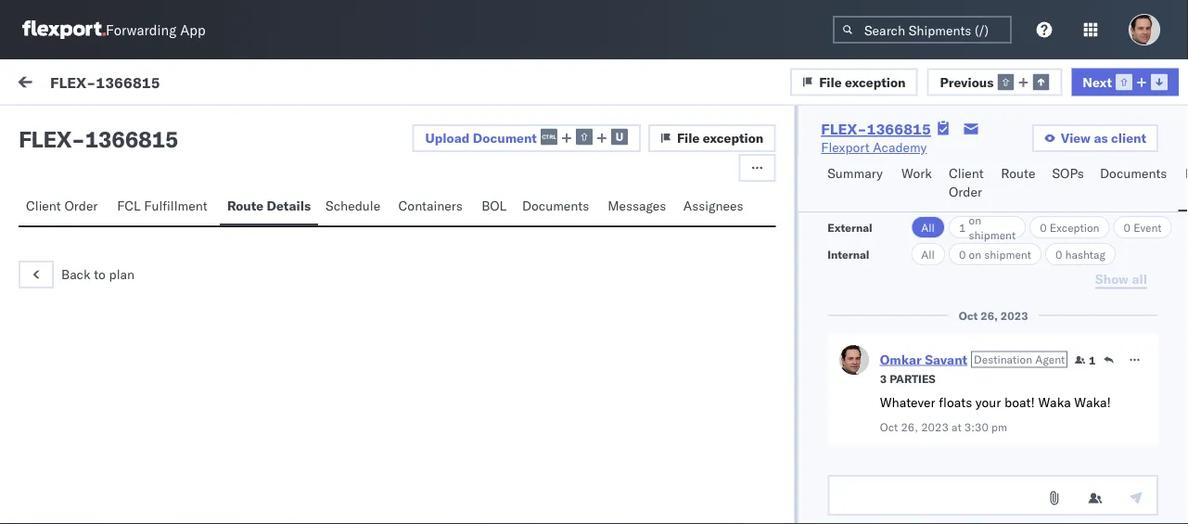 Task type: describe. For each thing, give the bounding box(es) containing it.
academy
[[874, 139, 928, 155]]

0 for 0 on shipment
[[960, 247, 967, 261]]

work button
[[895, 157, 942, 212]]

containers button
[[391, 189, 474, 226]]

| 1 filter applied filtered by:
[[316, 76, 481, 92]]

document
[[473, 130, 537, 146]]

1 resize handle column header from the left
[[378, 155, 400, 524]]

1 for 1 on shipment
[[960, 220, 967, 234]]

0 vertical spatial file exception
[[820, 74, 906, 90]]

waka
[[1039, 394, 1071, 411]]

message
[[225, 76, 280, 92]]

work for related
[[969, 161, 994, 175]]

internal for internal
[[828, 247, 870, 261]]

fcl
[[117, 198, 141, 214]]

2 flex- 458574 from the top
[[927, 457, 1014, 473]]

1 for 1
[[1089, 353, 1096, 367]]

shipment for 1 on shipment
[[969, 228, 1016, 242]]

1 flex- 458574 from the top
[[927, 336, 1014, 353]]

client order for rightmost client order button
[[949, 165, 984, 200]]

bol
[[482, 198, 507, 214]]

upload
[[426, 130, 470, 146]]

0 event
[[1124, 220, 1163, 234]]

internal (0) button
[[117, 110, 208, 146]]

forwarding app
[[106, 21, 206, 39]]

omkar savant
[[90, 201, 173, 217]]

2 458574 from the top
[[966, 457, 1014, 473]]

1 horizontal spatial documents button
[[1093, 157, 1179, 212]]

2271801
[[966, 225, 1022, 241]]

assignees button
[[676, 189, 755, 226]]

3
[[880, 372, 887, 386]]

view
[[1062, 130, 1091, 146]]

flex- up the flexport
[[822, 120, 867, 138]]

messages button
[[601, 189, 676, 226]]

fulfillment
[[144, 198, 208, 214]]

0 exception
[[1041, 220, 1100, 234]]

import
[[138, 76, 177, 92]]

flex- right my
[[50, 73, 96, 91]]

external (0)
[[30, 118, 106, 134]]

external for external
[[828, 220, 873, 234]]

route details button
[[220, 189, 318, 226]]

route button
[[994, 157, 1045, 212]]

1366815 up academy
[[867, 120, 932, 138]]

message button
[[218, 59, 311, 110]]

1 button
[[1075, 353, 1096, 368]]

work for my
[[53, 71, 101, 97]]

summary
[[828, 165, 883, 181]]

1 vertical spatial file exception
[[677, 130, 764, 146]]

next button
[[1072, 68, 1180, 96]]

pdt
[[550, 225, 574, 241]]

forwarding
[[106, 21, 177, 39]]

floats
[[939, 394, 972, 411]]

destination
[[974, 352, 1033, 366]]

flexport academy
[[822, 139, 928, 155]]

previous button
[[928, 68, 1063, 96]]

schedule button
[[318, 189, 391, 226]]

documents for right documents button
[[1101, 165, 1168, 181]]

on for 0
[[969, 247, 982, 261]]

2:46
[[496, 225, 524, 241]]

0 vertical spatial file
[[820, 74, 842, 90]]

oct for oct 26, 2023
[[959, 309, 978, 323]]

exception:
[[59, 233, 125, 249]]

type
[[280, 233, 309, 249]]

fcl fulfillment
[[117, 198, 208, 214]]

parties
[[890, 372, 936, 386]]

3 resize handle column header from the left
[[896, 155, 919, 524]]

messages
[[608, 198, 667, 214]]

omkar savant destination agent
[[880, 351, 1065, 368]]

containers
[[399, 198, 463, 214]]

flex- 2271801
[[927, 225, 1022, 241]]

filter
[[335, 76, 362, 92]]

oct 26, 2023, 2:46 pm pdt
[[408, 225, 574, 241]]

(0) for external (0)
[[82, 118, 106, 134]]

flex-1366815 link
[[822, 120, 932, 138]]

flex- up 0 on shipment
[[927, 225, 966, 241]]

external for external (0)
[[30, 118, 78, 134]]

next
[[1083, 74, 1113, 90]]

flexport
[[822, 139, 870, 155]]

customs hold type
[[189, 233, 309, 249]]

0 for 0 event
[[1124, 220, 1131, 234]]

back to plan
[[61, 266, 135, 283]]

view as client button
[[1033, 124, 1159, 152]]

agent
[[1036, 352, 1065, 366]]

1 vertical spatial file
[[677, 130, 700, 146]]

boat!
[[1005, 394, 1035, 411]]

import work
[[138, 76, 211, 92]]

event
[[1134, 220, 1163, 234]]

0 horizontal spatial -
[[71, 125, 85, 153]]

internal for internal (0)
[[124, 118, 170, 134]]

sops button
[[1045, 157, 1093, 212]]

back
[[61, 266, 91, 283]]

flex
[[19, 125, 71, 153]]

route details
[[227, 198, 311, 214]]

route for route
[[1002, 165, 1036, 181]]

schedule
[[326, 198, 381, 214]]

whatever
[[880, 394, 936, 411]]

1 vertical spatial -
[[668, 225, 676, 241]]

filtered
[[414, 76, 459, 92]]

hashtag
[[1066, 247, 1106, 261]]

forwarding app link
[[22, 20, 206, 39]]



Task type: vqa. For each thing, say whether or not it's contained in the screenshot.
the top exception
yes



Task type: locate. For each thing, give the bounding box(es) containing it.
(0) for internal (0)
[[173, 118, 197, 134]]

2 (0) from the left
[[173, 118, 197, 134]]

0 vertical spatial route
[[1002, 165, 1036, 181]]

1 vertical spatial work
[[969, 161, 994, 175]]

previous
[[941, 74, 994, 90]]

0 vertical spatial oct
[[408, 225, 430, 241]]

0 vertical spatial on
[[969, 213, 982, 227]]

route inside button
[[1002, 165, 1036, 181]]

client order button up "exception:"
[[19, 189, 110, 226]]

1 horizontal spatial file
[[820, 74, 842, 90]]

flex-
[[50, 73, 96, 91], [822, 120, 867, 138], [927, 225, 966, 241], [927, 336, 966, 353], [927, 457, 966, 473]]

1366815 down forwarding
[[96, 73, 160, 91]]

- down "my work"
[[71, 125, 85, 153]]

flex- 458574 down oct 26, 2023
[[927, 336, 1014, 353]]

shipment down 2271801
[[985, 247, 1032, 261]]

(0) down import work button
[[173, 118, 197, 134]]

1 horizontal spatial client order
[[949, 165, 984, 200]]

file exception button
[[791, 68, 918, 96], [791, 68, 918, 96], [649, 124, 776, 152], [649, 124, 776, 152]]

0 vertical spatial client
[[949, 165, 984, 181]]

0 vertical spatial exception
[[846, 74, 906, 90]]

0 horizontal spatial 1
[[323, 76, 331, 92]]

0 vertical spatial all
[[922, 220, 935, 234]]

0 vertical spatial 1
[[323, 76, 331, 92]]

0 vertical spatial 26,
[[433, 225, 453, 241]]

0 vertical spatial shipment
[[969, 228, 1016, 242]]

0 for 0 hashtag
[[1056, 247, 1063, 261]]

1 up 0 on shipment
[[960, 220, 967, 234]]

flex- 458574 down 3:30
[[927, 457, 1014, 473]]

1366815 down import at the left top
[[85, 125, 178, 153]]

oct
[[408, 225, 430, 241], [959, 309, 978, 323], [880, 420, 898, 434]]

0 horizontal spatial exception
[[703, 130, 764, 146]]

0 horizontal spatial (0)
[[82, 118, 106, 134]]

26, for 2023
[[981, 309, 998, 323]]

upload document button
[[413, 124, 641, 152]]

customs
[[189, 233, 244, 249]]

0 vertical spatial external
[[30, 118, 78, 134]]

1 vertical spatial flex-1366815
[[822, 120, 932, 138]]

458574 down pm
[[966, 457, 1014, 473]]

upload document
[[426, 130, 537, 146]]

1 horizontal spatial client
[[949, 165, 984, 181]]

1 vertical spatial 2023
[[921, 420, 949, 434]]

client order up "exception:"
[[26, 198, 98, 214]]

route left sops
[[1002, 165, 1036, 181]]

2 vertical spatial oct
[[880, 420, 898, 434]]

exception
[[1050, 220, 1100, 234]]

my
[[19, 71, 48, 97]]

documents down client
[[1101, 165, 1168, 181]]

0 vertical spatial omkar
[[90, 201, 129, 217]]

0 vertical spatial 458574
[[966, 336, 1014, 353]]

0 left hashtag in the right top of the page
[[1056, 247, 1063, 261]]

0 horizontal spatial omkar
[[90, 201, 129, 217]]

0 vertical spatial internal
[[124, 118, 170, 134]]

1 (0) from the left
[[82, 118, 106, 134]]

on for 1
[[969, 213, 982, 227]]

1 vertical spatial on
[[969, 247, 982, 261]]

flexport. image
[[22, 20, 106, 39]]

1 vertical spatial shipment
[[985, 247, 1032, 261]]

omkar savant button
[[880, 351, 968, 368]]

1 horizontal spatial exception
[[846, 74, 906, 90]]

0 horizontal spatial work
[[53, 71, 101, 97]]

file exception up flex-1366815 link
[[820, 74, 906, 90]]

internal down summary button
[[828, 247, 870, 261]]

at
[[952, 420, 962, 434]]

import work button
[[130, 59, 218, 110]]

internal inside internal (0) button
[[124, 118, 170, 134]]

1 inside button
[[1089, 353, 1096, 367]]

1 horizontal spatial client order button
[[942, 157, 994, 212]]

file up flex-1366815 link
[[820, 74, 842, 90]]

(0) right "flex"
[[82, 118, 106, 134]]

flex- up "parties"
[[927, 336, 966, 353]]

assignees
[[684, 198, 744, 214]]

savant for omkar savant
[[132, 201, 173, 217]]

0 horizontal spatial file exception
[[677, 130, 764, 146]]

flex-1366815
[[50, 73, 160, 91], [822, 120, 932, 138]]

omkar up 3 parties "button"
[[880, 351, 922, 368]]

all down work button
[[922, 220, 935, 234]]

fcl fulfillment button
[[110, 189, 220, 226]]

whatever floats your boat! waka waka! oct 26, 2023 at 3:30 pm
[[880, 394, 1111, 434]]

sops
[[1053, 165, 1085, 181]]

file exception
[[820, 74, 906, 90], [677, 130, 764, 146]]

0 vertical spatial 2023
[[1001, 309, 1028, 323]]

external
[[30, 118, 78, 134], [828, 220, 873, 234]]

app
[[180, 21, 206, 39]]

flex-1366815 up flexport academy at the top
[[822, 120, 932, 138]]

view as client
[[1062, 130, 1147, 146]]

file up assignees
[[677, 130, 700, 146]]

client order button up 1 on shipment
[[942, 157, 994, 212]]

0 for 0 exception
[[1041, 220, 1047, 234]]

458574
[[966, 336, 1014, 353], [966, 457, 1014, 473]]

all down 'flex- 2271801'
[[922, 247, 935, 261]]

shipment
[[969, 228, 1016, 242], [985, 247, 1032, 261]]

2023 up destination
[[1001, 309, 1028, 323]]

flex- down at
[[927, 457, 966, 473]]

0 vertical spatial flex-1366815
[[50, 73, 160, 91]]

0 down 'flex- 2271801'
[[960, 247, 967, 261]]

1 horizontal spatial 1
[[960, 220, 967, 234]]

client order
[[949, 165, 984, 200], [26, 198, 98, 214]]

flex - 1366815
[[19, 125, 178, 153]]

oct down whatever
[[880, 420, 898, 434]]

1 vertical spatial 26,
[[981, 309, 998, 323]]

0 hashtag
[[1056, 247, 1106, 261]]

order up "exception:"
[[64, 198, 98, 214]]

pm
[[992, 420, 1007, 434]]

shipment inside 1 on shipment
[[969, 228, 1016, 242]]

all for 0
[[922, 247, 935, 261]]

0 vertical spatial work
[[180, 76, 211, 92]]

all button for 0
[[912, 243, 946, 265]]

my work
[[19, 71, 101, 97]]

client up "exception:"
[[26, 198, 61, 214]]

internal
[[124, 118, 170, 134], [828, 247, 870, 261]]

work right import at the left top
[[180, 76, 211, 92]]

internal down import at the left top
[[124, 118, 170, 134]]

1 horizontal spatial 2023
[[1001, 309, 1028, 323]]

omkar for omkar savant destination agent
[[880, 351, 922, 368]]

2 on from the top
[[969, 247, 982, 261]]

oct for oct 26, 2023, 2:46 pm pdt
[[408, 225, 430, 241]]

1 horizontal spatial file exception
[[820, 74, 906, 90]]

0 horizontal spatial work
[[180, 76, 211, 92]]

- left assignees button
[[668, 225, 676, 241]]

summary button
[[821, 157, 895, 212]]

1 inside 1 on shipment
[[960, 220, 967, 234]]

1 horizontal spatial route
[[1002, 165, 1036, 181]]

1 horizontal spatial external
[[828, 220, 873, 234]]

exception up assignees
[[703, 130, 764, 146]]

1 vertical spatial external
[[828, 220, 873, 234]]

oct inside whatever floats your boat! waka waka! oct 26, 2023 at 3:30 pm
[[880, 420, 898, 434]]

2 resize handle column header from the left
[[637, 155, 659, 524]]

external down "my work"
[[30, 118, 78, 134]]

1 vertical spatial all button
[[912, 243, 946, 265]]

1 vertical spatial omkar
[[880, 351, 922, 368]]

1 horizontal spatial work
[[969, 161, 994, 175]]

file exception up assignees
[[677, 130, 764, 146]]

1 vertical spatial documents
[[522, 198, 590, 214]]

458574 down oct 26, 2023
[[966, 336, 1014, 353]]

1 horizontal spatial work
[[902, 165, 933, 181]]

1 vertical spatial 1
[[960, 220, 967, 234]]

all
[[922, 220, 935, 234], [922, 247, 935, 261]]

2 vertical spatial 1
[[1089, 353, 1096, 367]]

26, up destination
[[981, 309, 998, 323]]

route
[[1002, 165, 1036, 181], [227, 198, 264, 214]]

work down academy
[[902, 165, 933, 181]]

by:
[[463, 76, 481, 92]]

file
[[820, 74, 842, 90], [677, 130, 700, 146]]

2 all button from the top
[[912, 243, 946, 265]]

0 left event
[[1124, 220, 1131, 234]]

pm
[[528, 225, 547, 241]]

Search Shipments (/) text field
[[833, 16, 1013, 44]]

external (0) button
[[22, 110, 117, 146]]

0 horizontal spatial route
[[227, 198, 264, 214]]

1366815
[[96, 73, 160, 91], [867, 120, 932, 138], [85, 125, 178, 153]]

order down related
[[949, 184, 983, 200]]

1 horizontal spatial omkar
[[880, 351, 922, 368]]

omkar up "exception:"
[[90, 201, 129, 217]]

|
[[316, 76, 320, 92]]

0 horizontal spatial order
[[64, 198, 98, 214]]

0 horizontal spatial client order
[[26, 198, 98, 214]]

3:30
[[965, 420, 989, 434]]

0 horizontal spatial file
[[677, 130, 700, 146]]

-
[[71, 125, 85, 153], [668, 225, 676, 241]]

1 on from the top
[[969, 213, 982, 227]]

flex- 458574
[[927, 336, 1014, 353], [927, 457, 1014, 473]]

as
[[1095, 130, 1109, 146]]

0 horizontal spatial external
[[30, 118, 78, 134]]

waka!
[[1075, 394, 1111, 411]]

client order for the left client order button
[[26, 198, 98, 214]]

1 vertical spatial internal
[[828, 247, 870, 261]]

1 horizontal spatial flex-1366815
[[822, 120, 932, 138]]

client order right work button
[[949, 165, 984, 200]]

1 horizontal spatial 26,
[[901, 420, 918, 434]]

0 horizontal spatial 26,
[[433, 225, 453, 241]]

on inside 1 on shipment
[[969, 213, 982, 227]]

applied
[[366, 76, 410, 92]]

0 horizontal spatial client order button
[[19, 189, 110, 226]]

1 vertical spatial exception
[[703, 130, 764, 146]]

route up customs hold type
[[227, 198, 264, 214]]

order
[[949, 184, 983, 200], [64, 198, 98, 214]]

26, inside whatever floats your boat! waka waka! oct 26, 2023 at 3:30 pm
[[901, 420, 918, 434]]

26, for 2023,
[[433, 225, 453, 241]]

1 vertical spatial oct
[[959, 309, 978, 323]]

item/shipment
[[996, 161, 1072, 175]]

1 horizontal spatial (0)
[[173, 118, 197, 134]]

to
[[94, 266, 106, 283]]

1 on shipment
[[960, 213, 1016, 242]]

related work item/shipment
[[928, 161, 1072, 175]]

3 parties button
[[880, 370, 936, 386]]

1 horizontal spatial documents
[[1101, 165, 1168, 181]]

flexport academy link
[[822, 138, 928, 157]]

shipment for 0 on shipment
[[985, 247, 1032, 261]]

0 vertical spatial flex- 458574
[[927, 336, 1014, 353]]

documents up pdt
[[522, 198, 590, 214]]

0 vertical spatial savant
[[132, 201, 173, 217]]

2 horizontal spatial 1
[[1089, 353, 1096, 367]]

0 horizontal spatial savant
[[132, 201, 173, 217]]

documents button right bol
[[515, 189, 601, 226]]

26, down whatever
[[901, 420, 918, 434]]

all for 1
[[922, 220, 935, 234]]

flex-1366815 down forwarding app link
[[50, 73, 160, 91]]

external inside button
[[30, 118, 78, 134]]

0 on shipment
[[960, 247, 1032, 261]]

2 all from the top
[[922, 247, 935, 261]]

1 horizontal spatial oct
[[880, 420, 898, 434]]

work up external (0)
[[53, 71, 101, 97]]

2023 inside whatever floats your boat! waka waka! oct 26, 2023 at 3:30 pm
[[921, 420, 949, 434]]

resize handle column header
[[378, 155, 400, 524], [637, 155, 659, 524], [896, 155, 919, 524], [1156, 155, 1178, 524]]

external down summary button
[[828, 220, 873, 234]]

bol button
[[474, 189, 515, 226]]

1 vertical spatial 458574
[[966, 457, 1014, 473]]

savant
[[132, 201, 173, 217], [925, 351, 968, 368]]

related
[[928, 161, 966, 175]]

oct down the containers
[[408, 225, 430, 241]]

1 all from the top
[[922, 220, 935, 234]]

1 horizontal spatial order
[[949, 184, 983, 200]]

0 vertical spatial all button
[[912, 216, 946, 239]]

client
[[1112, 130, 1147, 146]]

0 horizontal spatial flex-1366815
[[50, 73, 160, 91]]

0 horizontal spatial documents
[[522, 198, 590, 214]]

on up 0 on shipment
[[969, 213, 982, 227]]

client right work button
[[949, 165, 984, 181]]

4 resize handle column header from the left
[[1156, 155, 1178, 524]]

None text field
[[828, 475, 1159, 516]]

all button for 1
[[912, 216, 946, 239]]

1 all button from the top
[[912, 216, 946, 239]]

1 vertical spatial flex- 458574
[[927, 457, 1014, 473]]

0 horizontal spatial internal
[[124, 118, 170, 134]]

documents button
[[1093, 157, 1179, 212], [515, 189, 601, 226]]

1 vertical spatial all
[[922, 247, 935, 261]]

0 horizontal spatial oct
[[408, 225, 430, 241]]

2 horizontal spatial 26,
[[981, 309, 998, 323]]

2 horizontal spatial oct
[[959, 309, 978, 323]]

shipment up 0 on shipment
[[969, 228, 1016, 242]]

all button down work button
[[912, 216, 946, 239]]

0 horizontal spatial client
[[26, 198, 61, 214]]

route inside 'button'
[[227, 198, 264, 214]]

all button down 'flex- 2271801'
[[912, 243, 946, 265]]

0 left exception
[[1041, 220, 1047, 234]]

savant for omkar savant destination agent
[[925, 351, 968, 368]]

2023,
[[456, 225, 493, 241]]

1 vertical spatial work
[[902, 165, 933, 181]]

oct 26, 2023
[[959, 309, 1028, 323]]

omkar for omkar savant
[[90, 201, 129, 217]]

documents for the leftmost documents button
[[522, 198, 590, 214]]

0 horizontal spatial 2023
[[921, 420, 949, 434]]

1 right agent
[[1089, 353, 1096, 367]]

exception up flex-1366815 link
[[846, 74, 906, 90]]

26, down the containers
[[433, 225, 453, 241]]

0 vertical spatial -
[[71, 125, 85, 153]]

internal (0)
[[124, 118, 197, 134]]

documents button up the 0 event
[[1093, 157, 1179, 212]]

1 horizontal spatial savant
[[925, 351, 968, 368]]

1 vertical spatial client
[[26, 198, 61, 214]]

oct up omkar savant destination agent
[[959, 309, 978, 323]]

0 horizontal spatial documents button
[[515, 189, 601, 226]]

1 vertical spatial route
[[227, 198, 264, 214]]

1 horizontal spatial -
[[668, 225, 676, 241]]

1 vertical spatial savant
[[925, 351, 968, 368]]

1 458574 from the top
[[966, 336, 1014, 353]]

work
[[53, 71, 101, 97], [969, 161, 994, 175]]

plan
[[109, 266, 135, 283]]

1 right |
[[323, 76, 331, 92]]

client order button
[[942, 157, 994, 212], [19, 189, 110, 226]]

your
[[976, 394, 1001, 411]]

work right related
[[969, 161, 994, 175]]

2 vertical spatial 26,
[[901, 420, 918, 434]]

1 horizontal spatial internal
[[828, 247, 870, 261]]

0 vertical spatial work
[[53, 71, 101, 97]]

2023 left at
[[921, 420, 949, 434]]

route for route details
[[227, 198, 264, 214]]

on down 'flex- 2271801'
[[969, 247, 982, 261]]

0 vertical spatial documents
[[1101, 165, 1168, 181]]

omkar
[[90, 201, 129, 217], [880, 351, 922, 368]]



